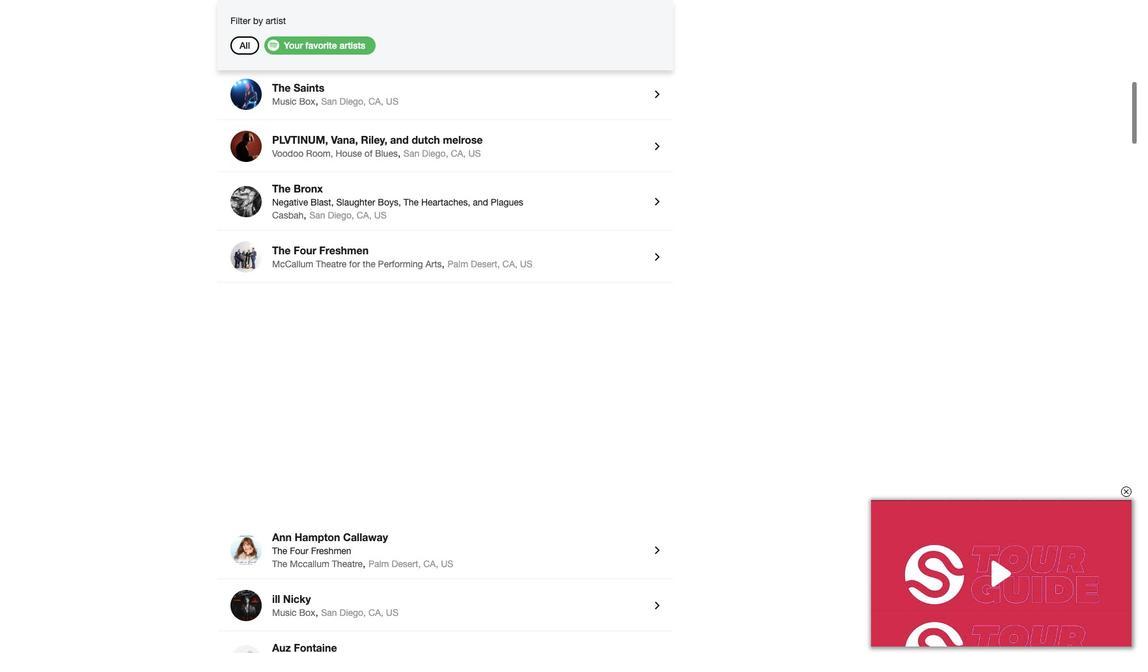 Task type: vqa. For each thing, say whether or not it's contained in the screenshot.
The Saints live image
yes



Task type: locate. For each thing, give the bounding box(es) containing it.
music down phora
[[272, 44, 297, 55]]

palm inside ann hampton callaway the four freshmen the mccallum theatre , palm desert, ca, us
[[368, 559, 389, 570]]

your favorite artists button
[[264, 36, 376, 55]]

0 vertical spatial theatre
[[316, 259, 347, 270]]

0 vertical spatial music box link
[[272, 44, 315, 55]]

1 horizontal spatial palm
[[448, 259, 468, 270]]

box inside ill nicky music box , san diego, ca, us
[[299, 608, 315, 618]]

0 vertical spatial four
[[294, 244, 316, 257]]

music inside phora music box , san diego, ca, us
[[272, 44, 297, 55]]

freshmen inside ann hampton callaway the four freshmen the mccallum theatre , palm desert, ca, us
[[311, 546, 351, 557]]

vana,
[[331, 133, 358, 146]]

san inside phora music box , san diego, ca, us
[[321, 44, 337, 55]]

box down phora
[[299, 44, 315, 55]]

dutch
[[412, 133, 440, 146]]

heartaches,
[[421, 197, 470, 208]]

palm down the four freshmen link
[[448, 259, 468, 270]]

0 horizontal spatial desert,
[[392, 559, 421, 570]]

ann
[[272, 531, 292, 544]]

san down the mccallum theatre link
[[321, 608, 337, 618]]

0 horizontal spatial palm
[[368, 559, 389, 570]]

ill nicky music box , san diego, ca, us
[[272, 593, 398, 618]]

1 vertical spatial box
[[299, 96, 315, 107]]

palm for freshmen
[[448, 259, 468, 270]]

, right the your
[[315, 43, 318, 55]]

voodoo room, house of blues link
[[272, 148, 398, 159]]

your
[[284, 40, 303, 51]]

ca, up 'riley,'
[[368, 96, 383, 107]]

1 vertical spatial palm
[[368, 559, 389, 570]]

san inside the saints music box , san diego, ca, us
[[321, 96, 337, 107]]

music down saints
[[272, 96, 297, 107]]

desert, for freshmen
[[471, 259, 500, 270]]

and inside the bronx negative blast, slaughter boys, the heartaches, and plagues casbah , san diego, ca, us
[[473, 197, 488, 208]]

diego, right favorite
[[340, 44, 366, 55]]

0 vertical spatial music
[[272, 44, 297, 55]]

ca, down "slaughter"
[[357, 210, 372, 221]]

the saints link
[[272, 81, 645, 96]]

2 vertical spatial music box link
[[272, 608, 315, 618]]

, right "performing"
[[442, 258, 445, 270]]

theatre inside ann hampton callaway the four freshmen the mccallum theatre , palm desert, ca, us
[[332, 559, 363, 570]]

1 vertical spatial music box link
[[272, 96, 315, 107]]

diego, up vana,
[[340, 96, 366, 107]]

0 vertical spatial and
[[390, 133, 409, 146]]

favorite
[[305, 40, 337, 51]]

1 vertical spatial and
[[473, 197, 488, 208]]

freshmen up the mccallum theatre link
[[311, 546, 351, 557]]

2 vertical spatial music
[[272, 608, 297, 618]]

, inside the bronx negative blast, slaughter boys, the heartaches, and plagues casbah , san diego, ca, us
[[304, 209, 306, 221]]

us
[[386, 44, 398, 55], [386, 96, 398, 107], [468, 148, 481, 159], [374, 210, 387, 221], [520, 259, 533, 270], [441, 559, 453, 570], [386, 608, 398, 618]]

us inside the saints music box , san diego, ca, us
[[386, 96, 398, 107]]

3 music box link from the top
[[272, 608, 315, 618]]

, down saints
[[315, 95, 318, 107]]

the bronx live image
[[230, 186, 262, 217]]

san down blast,
[[309, 210, 325, 221]]

ann hampton callaway the four freshmen the mccallum theatre , palm desert, ca, us
[[272, 531, 453, 570]]

san down saints
[[321, 96, 337, 107]]

desert, inside ann hampton callaway the four freshmen the mccallum theatre , palm desert, ca, us
[[392, 559, 421, 570]]

music box link down phora
[[272, 44, 315, 55]]

san down dutch
[[404, 148, 419, 159]]

us inside ann hampton callaway the four freshmen the mccallum theatre , palm desert, ca, us
[[441, 559, 453, 570]]

music box link down nicky
[[272, 608, 315, 618]]

1 music from the top
[[272, 44, 297, 55]]

, inside ill nicky music box , san diego, ca, us
[[315, 607, 318, 618]]

us inside the bronx negative blast, slaughter boys, the heartaches, and plagues casbah , san diego, ca, us
[[374, 210, 387, 221]]

theatre down callaway
[[332, 559, 363, 570]]

ca, inside phora music box , san diego, ca, us
[[368, 44, 383, 55]]

by
[[253, 16, 263, 26]]

of
[[364, 148, 372, 159]]

voodoo
[[272, 148, 304, 159]]

palm inside the four freshmen mccallum theatre for the performing arts , palm desert, ca, us
[[448, 259, 468, 270]]

music down ill
[[272, 608, 297, 618]]

negative
[[272, 197, 308, 208]]

the four freshmen link
[[272, 244, 645, 258]]

1 vertical spatial theatre
[[332, 559, 363, 570]]

mccallum
[[290, 559, 329, 570]]

0 vertical spatial box
[[299, 44, 315, 55]]

box for nicky
[[299, 608, 315, 618]]

0 vertical spatial freshmen
[[319, 244, 369, 257]]

music box link down saints
[[272, 96, 315, 107]]

, down callaway
[[363, 558, 366, 570]]

plvtinum, vana, riley, and dutch melrose voodoo room, house of blues , san diego, ca, us
[[272, 133, 483, 159]]

plvtinum,
[[272, 133, 328, 146]]

freshmen up for at the top of page
[[319, 244, 369, 257]]

box down nicky
[[299, 608, 315, 618]]

ca, up 'ill nicky' link
[[423, 559, 438, 570]]

and up blues
[[390, 133, 409, 146]]

the
[[272, 81, 291, 94], [272, 182, 291, 195], [403, 197, 419, 208], [272, 244, 291, 257], [272, 546, 287, 557], [272, 559, 287, 570]]

ca, down plvtinum, vana, riley, and dutch melrose link
[[451, 148, 466, 159]]

san inside ill nicky music box , san diego, ca, us
[[321, 608, 337, 618]]

diego, inside phora music box , san diego, ca, us
[[340, 44, 366, 55]]

desert, inside the four freshmen mccallum theatre for the performing arts , palm desert, ca, us
[[471, 259, 500, 270]]

san
[[321, 44, 337, 55], [321, 96, 337, 107], [404, 148, 419, 159], [309, 210, 325, 221], [321, 608, 337, 618]]

us inside the four freshmen mccallum theatre for the performing arts , palm desert, ca, us
[[520, 259, 533, 270]]

all
[[240, 40, 250, 51]]

box down saints
[[299, 96, 315, 107]]

ca,
[[368, 44, 383, 55], [368, 96, 383, 107], [451, 148, 466, 159], [357, 210, 372, 221], [502, 259, 517, 270], [423, 559, 438, 570], [368, 608, 383, 618]]

diego, inside the saints music box , san diego, ca, us
[[340, 96, 366, 107]]

box inside phora music box , san diego, ca, us
[[299, 44, 315, 55]]

desert, up 'ill nicky' link
[[392, 559, 421, 570]]

plvtinum, vana, riley, and dutch melrose link
[[272, 133, 645, 148]]

desert,
[[471, 259, 500, 270], [392, 559, 421, 570]]

2 music box link from the top
[[272, 96, 315, 107]]

four
[[294, 244, 316, 257], [290, 546, 308, 557]]

1 horizontal spatial and
[[473, 197, 488, 208]]

desert, down the four freshmen link
[[471, 259, 500, 270]]

ca, right 'artists'
[[368, 44, 383, 55]]

1 vertical spatial desert,
[[392, 559, 421, 570]]

palm
[[448, 259, 468, 270], [368, 559, 389, 570]]

and inside the plvtinum, vana, riley, and dutch melrose voodoo room, house of blues , san diego, ca, us
[[390, 133, 409, 146]]

us inside phora music box , san diego, ca, us
[[386, 44, 398, 55]]

music for ill
[[272, 608, 297, 618]]

freshmen
[[319, 244, 369, 257], [311, 546, 351, 557]]

box
[[299, 44, 315, 55], [299, 96, 315, 107], [299, 608, 315, 618]]

ca, down the four freshmen link
[[502, 259, 517, 270]]

bronx
[[294, 182, 323, 195]]

us inside the plvtinum, vana, riley, and dutch melrose voodoo room, house of blues , san diego, ca, us
[[468, 148, 481, 159]]

diego, down the mccallum theatre link
[[340, 608, 366, 618]]

phora music box , san diego, ca, us
[[272, 29, 398, 55]]

house
[[336, 148, 362, 159]]

ca, down ann hampton callaway the four freshmen the mccallum theatre , palm desert, ca, us
[[368, 608, 383, 618]]

1 vertical spatial music
[[272, 96, 297, 107]]

1 vertical spatial freshmen
[[311, 546, 351, 557]]

filter by artist
[[230, 16, 286, 26]]

the saints live image
[[230, 79, 262, 110]]

2 box from the top
[[299, 96, 315, 107]]

0 vertical spatial desert,
[[471, 259, 500, 270]]

diego, down dutch
[[422, 148, 448, 159]]

0 horizontal spatial and
[[390, 133, 409, 146]]

,
[[315, 43, 318, 55], [315, 95, 318, 107], [398, 147, 401, 159], [304, 209, 306, 221], [442, 258, 445, 270], [363, 558, 366, 570], [315, 607, 318, 618]]

diego, down "slaughter"
[[328, 210, 354, 221]]

2 vertical spatial box
[[299, 608, 315, 618]]

diego,
[[340, 44, 366, 55], [340, 96, 366, 107], [422, 148, 448, 159], [328, 210, 354, 221], [340, 608, 366, 618]]

and
[[390, 133, 409, 146], [473, 197, 488, 208]]

0 vertical spatial palm
[[448, 259, 468, 270]]

, down the mccallum theatre link
[[315, 607, 318, 618]]

, right of
[[398, 147, 401, 159]]

music inside the saints music box , san diego, ca, us
[[272, 96, 297, 107]]

music
[[272, 44, 297, 55], [272, 96, 297, 107], [272, 608, 297, 618]]

music box link
[[272, 44, 315, 55], [272, 96, 315, 107], [272, 608, 315, 618]]

the four freshmen live image
[[230, 242, 262, 273]]

room,
[[306, 148, 333, 159]]

ill
[[272, 593, 280, 605]]

plagues
[[491, 197, 523, 208]]

1 vertical spatial four
[[290, 546, 308, 557]]

1 horizontal spatial desert,
[[471, 259, 500, 270]]

mccallum theatre for the performing arts link
[[272, 259, 442, 270]]

palm down callaway
[[368, 559, 389, 570]]

, inside phora music box , san diego, ca, us
[[315, 43, 318, 55]]

theatre
[[316, 259, 347, 270], [332, 559, 363, 570]]

and left plagues
[[473, 197, 488, 208]]

3 box from the top
[[299, 608, 315, 618]]

san left 'artists'
[[321, 44, 337, 55]]

1 music box link from the top
[[272, 44, 315, 55]]

box inside the saints music box , san diego, ca, us
[[299, 96, 315, 107]]

1 box from the top
[[299, 44, 315, 55]]

filter
[[230, 16, 251, 26]]

, down negative
[[304, 209, 306, 221]]

music inside ill nicky music box , san diego, ca, us
[[272, 608, 297, 618]]

3 music from the top
[[272, 608, 297, 618]]

2 music from the top
[[272, 96, 297, 107]]

theatre left for at the top of page
[[316, 259, 347, 270]]



Task type: describe. For each thing, give the bounding box(es) containing it.
blues
[[375, 148, 398, 159]]

arts
[[425, 259, 442, 270]]

the mccallum theatre link
[[272, 559, 363, 570]]

the inside the saints music box , san diego, ca, us
[[272, 81, 291, 94]]

diego, inside ill nicky music box , san diego, ca, us
[[340, 608, 366, 618]]

ca, inside the plvtinum, vana, riley, and dutch melrose voodoo room, house of blues , san diego, ca, us
[[451, 148, 466, 159]]

music box link for music
[[272, 44, 315, 55]]

blast,
[[311, 197, 334, 208]]

the inside the four freshmen mccallum theatre for the performing arts , palm desert, ca, us
[[272, 244, 291, 257]]

ca, inside the saints music box , san diego, ca, us
[[368, 96, 383, 107]]

plvtinum live image
[[230, 131, 262, 162]]

the four freshmen mccallum theatre for the performing arts , palm desert, ca, us
[[272, 244, 533, 270]]

nicky
[[283, 593, 311, 605]]

callaway
[[343, 531, 388, 544]]

, inside the plvtinum, vana, riley, and dutch melrose voodoo room, house of blues , san diego, ca, us
[[398, 147, 401, 159]]

casbah
[[272, 210, 304, 221]]

diego, inside the bronx negative blast, slaughter boys, the heartaches, and plagues casbah , san diego, ca, us
[[328, 210, 354, 221]]

four inside ann hampton callaway the four freshmen the mccallum theatre , palm desert, ca, us
[[290, 546, 308, 557]]

casbah link
[[272, 210, 304, 221]]

theatre inside the four freshmen mccallum theatre for the performing arts , palm desert, ca, us
[[316, 259, 347, 270]]

box for saints
[[299, 96, 315, 107]]

diego, inside the plvtinum, vana, riley, and dutch melrose voodoo room, house of blues , san diego, ca, us
[[422, 148, 448, 159]]

boys,
[[378, 197, 401, 208]]

ill nicky live image
[[230, 590, 262, 622]]

artists
[[339, 40, 365, 51]]

the bronx negative blast, slaughter boys, the heartaches, and plagues casbah , san diego, ca, us
[[272, 182, 523, 221]]

ca, inside ill nicky music box , san diego, ca, us
[[368, 608, 383, 618]]

for
[[349, 259, 360, 270]]

ann hampton callaway live image
[[230, 535, 262, 566]]

all link
[[240, 40, 250, 51]]

, inside the four freshmen mccallum theatre for the performing arts , palm desert, ca, us
[[442, 258, 445, 270]]

music for the
[[272, 96, 297, 107]]

, inside the saints music box , san diego, ca, us
[[315, 95, 318, 107]]

saints
[[294, 81, 324, 94]]

palm for callaway
[[368, 559, 389, 570]]

music box link for nicky
[[272, 608, 315, 618]]

desert, for callaway
[[392, 559, 421, 570]]

ca, inside ann hampton callaway the four freshmen the mccallum theatre , palm desert, ca, us
[[423, 559, 438, 570]]

san inside the bronx negative blast, slaughter boys, the heartaches, and plagues casbah , san diego, ca, us
[[309, 210, 325, 221]]

phora link
[[272, 29, 645, 44]]

san inside the plvtinum, vana, riley, and dutch melrose voodoo room, house of blues , san diego, ca, us
[[404, 148, 419, 159]]

the saints music box , san diego, ca, us
[[272, 81, 398, 107]]

performing
[[378, 259, 423, 270]]

ill nicky link
[[272, 593, 645, 607]]

, inside ann hampton callaway the four freshmen the mccallum theatre , palm desert, ca, us
[[363, 558, 366, 570]]

music box link for saints
[[272, 96, 315, 107]]

your favorite artists
[[284, 40, 365, 51]]

freshmen inside the four freshmen mccallum theatre for the performing arts , palm desert, ca, us
[[319, 244, 369, 257]]

four inside the four freshmen mccallum theatre for the performing arts , palm desert, ca, us
[[294, 244, 316, 257]]

phora live image
[[230, 27, 262, 58]]

hampton
[[295, 531, 340, 544]]

slaughter
[[336, 197, 375, 208]]

the
[[363, 259, 375, 270]]

mccallum
[[272, 259, 313, 270]]

artist
[[266, 16, 286, 26]]

phora
[[272, 29, 302, 42]]

melrose
[[443, 133, 483, 146]]

riley,
[[361, 133, 387, 146]]

us inside ill nicky music box , san diego, ca, us
[[386, 608, 398, 618]]

ca, inside the bronx negative blast, slaughter boys, the heartaches, and plagues casbah , san diego, ca, us
[[357, 210, 372, 221]]

ca, inside the four freshmen mccallum theatre for the performing arts , palm desert, ca, us
[[502, 259, 517, 270]]



